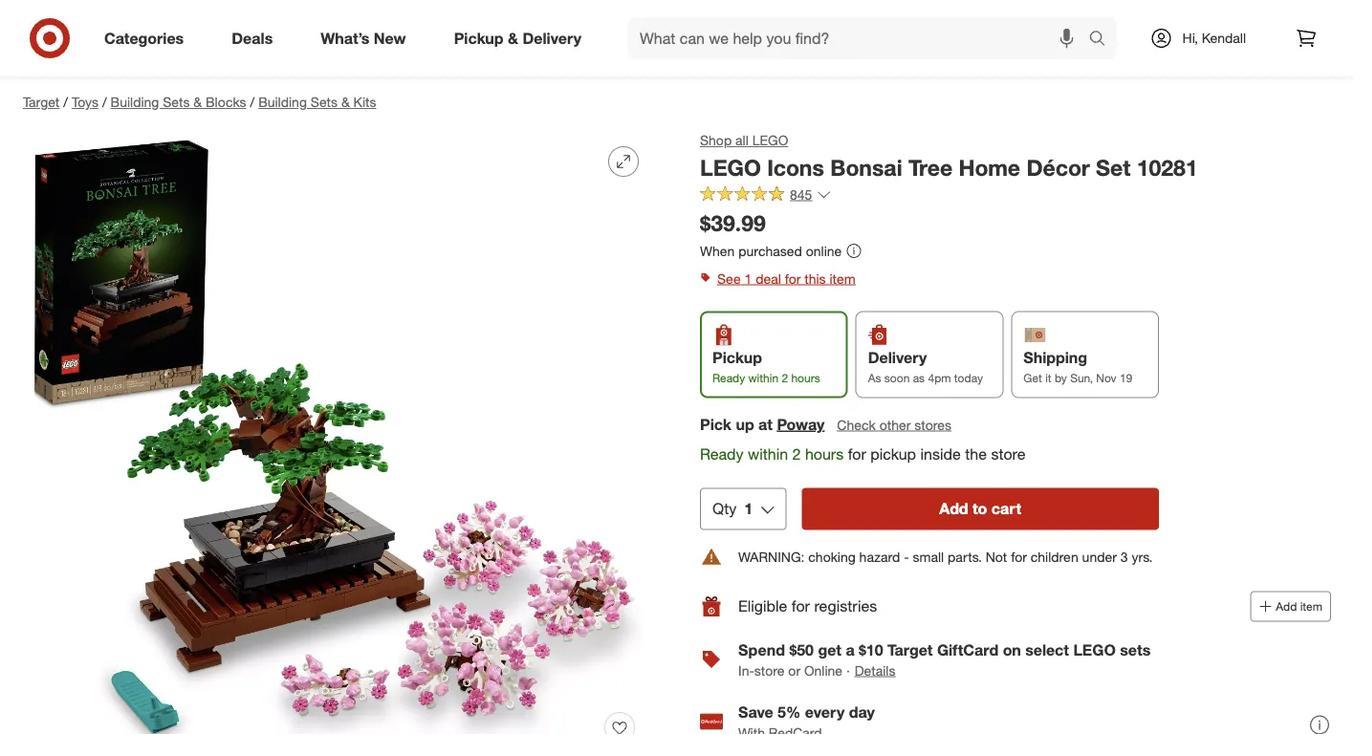 Task type: locate. For each thing, give the bounding box(es) containing it.
item
[[830, 270, 856, 287], [1301, 600, 1323, 614]]

1 horizontal spatial building
[[258, 94, 307, 110]]

1
[[745, 270, 752, 287], [745, 500, 753, 518]]

0 horizontal spatial &
[[194, 94, 202, 110]]

0 horizontal spatial building
[[111, 94, 159, 110]]

1 horizontal spatial sets
[[311, 94, 338, 110]]

2 building from the left
[[258, 94, 307, 110]]

1 horizontal spatial /
[[102, 94, 107, 110]]

when
[[700, 243, 735, 259]]

2 vertical spatial lego
[[1074, 641, 1116, 660]]

add to cart button
[[802, 488, 1159, 530]]

1 within from the top
[[749, 371, 779, 385]]

1 horizontal spatial delivery
[[868, 349, 927, 367]]

0 horizontal spatial 2
[[782, 371, 788, 385]]

target left toys
[[23, 94, 60, 110]]

2 up poway
[[782, 371, 788, 385]]

lego
[[753, 132, 788, 149], [700, 154, 761, 181], [1074, 641, 1116, 660]]

pickup
[[871, 445, 916, 464]]

0 vertical spatial target
[[23, 94, 60, 110]]

845 link
[[700, 185, 832, 207]]

0 vertical spatial ready
[[713, 371, 745, 385]]

get
[[1024, 371, 1042, 385]]

2 horizontal spatial /
[[250, 94, 255, 110]]

save 5% every day
[[738, 703, 875, 722]]

nov
[[1097, 371, 1117, 385]]

hi,
[[1183, 30, 1198, 46]]

the
[[965, 445, 987, 464]]

1 for see
[[745, 270, 752, 287]]

1 vertical spatial target
[[888, 641, 933, 660]]

0 vertical spatial 1
[[745, 270, 752, 287]]

set
[[1096, 154, 1131, 181]]

1 inside see 1 deal for this item link
[[745, 270, 752, 287]]

icons
[[767, 154, 824, 181]]

lego inside spend $50 get a $10 target giftcard on select lego sets in-store or online ∙ details
[[1074, 641, 1116, 660]]

eligible
[[738, 597, 788, 616]]

1 horizontal spatial 2
[[793, 445, 801, 464]]

0 horizontal spatial pickup
[[454, 29, 504, 47]]

today
[[954, 371, 983, 385]]

spend $50 get a $10 target giftcard on select lego sets in-store or online ∙ details
[[738, 641, 1151, 679]]

for right not
[[1011, 548, 1027, 565]]

1 1 from the top
[[745, 270, 752, 287]]

building sets & blocks link
[[111, 94, 246, 110]]

0 horizontal spatial delivery
[[523, 29, 582, 47]]

pickup for &
[[454, 29, 504, 47]]

4pm
[[928, 371, 951, 385]]

1 horizontal spatial target
[[888, 641, 933, 660]]

2 down poway button on the bottom right
[[793, 445, 801, 464]]

1 vertical spatial delivery
[[868, 349, 927, 367]]

store down spend
[[755, 662, 785, 679]]

categories
[[104, 29, 184, 47]]

lego right all
[[753, 132, 788, 149]]

yrs.
[[1132, 548, 1153, 565]]

toys
[[72, 94, 98, 110]]

0 vertical spatial pickup
[[454, 29, 504, 47]]

1 vertical spatial item
[[1301, 600, 1323, 614]]

1 horizontal spatial add
[[1276, 600, 1297, 614]]

building right toys
[[111, 94, 159, 110]]

see 1 deal for this item
[[717, 270, 856, 287]]

5%
[[778, 703, 801, 722]]

hours down poway button on the bottom right
[[805, 445, 844, 464]]

1 vertical spatial lego
[[700, 154, 761, 181]]

add for add item
[[1276, 600, 1297, 614]]

0 horizontal spatial sets
[[163, 94, 190, 110]]

2 inside pickup ready within 2 hours
[[782, 371, 788, 385]]

pickup for ready
[[713, 349, 762, 367]]

to
[[973, 500, 988, 518]]

pick
[[700, 415, 732, 434]]

online
[[804, 662, 843, 679]]

building
[[111, 94, 159, 110], [258, 94, 307, 110]]

/ left toys
[[63, 94, 68, 110]]

0 horizontal spatial /
[[63, 94, 68, 110]]

add inside add item button
[[1276, 600, 1297, 614]]

building right blocks
[[258, 94, 307, 110]]

0 vertical spatial hours
[[791, 371, 820, 385]]

hours up poway
[[791, 371, 820, 385]]

target right "$10"
[[888, 641, 933, 660]]

shipping get it by sun, nov 19
[[1024, 349, 1133, 385]]

ready within 2 hours for pickup inside the store
[[700, 445, 1026, 464]]

&
[[508, 29, 518, 47], [194, 94, 202, 110], [341, 94, 350, 110]]

every
[[805, 703, 845, 722]]

new
[[374, 29, 406, 47]]

deals
[[232, 29, 273, 47]]

lego left sets
[[1074, 641, 1116, 660]]

sets left blocks
[[163, 94, 190, 110]]

3
[[1121, 548, 1128, 565]]

1 vertical spatial store
[[755, 662, 785, 679]]

kendall
[[1202, 30, 1246, 46]]

within down 'at'
[[748, 445, 788, 464]]

pickup & delivery link
[[438, 17, 606, 59]]

hours
[[791, 371, 820, 385], [805, 445, 844, 464]]

2 within from the top
[[748, 445, 788, 464]]

check
[[837, 417, 876, 433]]

1 vertical spatial 2
[[793, 445, 801, 464]]

1 horizontal spatial item
[[1301, 600, 1323, 614]]

add inside add to cart button
[[940, 500, 969, 518]]

1 right qty
[[745, 500, 753, 518]]

store right the
[[991, 445, 1026, 464]]

ready
[[713, 371, 745, 385], [700, 445, 744, 464]]

save
[[738, 703, 774, 722]]

0 horizontal spatial add
[[940, 500, 969, 518]]

∙
[[846, 662, 850, 679]]

1 horizontal spatial store
[[991, 445, 1026, 464]]

pickup
[[454, 29, 504, 47], [713, 349, 762, 367]]

0 vertical spatial within
[[749, 371, 779, 385]]

1 vertical spatial within
[[748, 445, 788, 464]]

shipping
[[1024, 349, 1088, 367]]

pickup up up
[[713, 349, 762, 367]]

0 horizontal spatial store
[[755, 662, 785, 679]]

deal
[[756, 270, 781, 287]]

/ right blocks
[[250, 94, 255, 110]]

ready down 'pick'
[[700, 445, 744, 464]]

$50
[[790, 641, 814, 660]]

0 horizontal spatial item
[[830, 270, 856, 287]]

1 building from the left
[[111, 94, 159, 110]]

$39.99
[[700, 210, 766, 237]]

1 vertical spatial pickup
[[713, 349, 762, 367]]

/ right toys
[[102, 94, 107, 110]]

tree
[[909, 154, 953, 181]]

shop
[[700, 132, 732, 149]]

2 1 from the top
[[745, 500, 753, 518]]

2
[[782, 371, 788, 385], [793, 445, 801, 464]]

kits
[[354, 94, 376, 110]]

1 right 'see'
[[745, 270, 752, 287]]

inside
[[921, 445, 961, 464]]

lego down all
[[700, 154, 761, 181]]

ready up 'pick'
[[713, 371, 745, 385]]

for
[[785, 270, 801, 287], [848, 445, 866, 464], [1011, 548, 1027, 565], [792, 597, 810, 616]]

pickup inside pickup ready within 2 hours
[[713, 349, 762, 367]]

shop all lego lego icons bonsai tree home décor set 10281
[[700, 132, 1198, 181]]

get
[[818, 641, 842, 660]]

as
[[868, 371, 881, 385]]

pickup & delivery
[[454, 29, 582, 47]]

what's new link
[[304, 17, 430, 59]]

a
[[846, 641, 855, 660]]

within up pick up at poway at the bottom right
[[749, 371, 779, 385]]

1 horizontal spatial pickup
[[713, 349, 762, 367]]

sets left kits
[[311, 94, 338, 110]]

store
[[991, 445, 1026, 464], [755, 662, 785, 679]]

0 vertical spatial 2
[[782, 371, 788, 385]]

within inside pickup ready within 2 hours
[[749, 371, 779, 385]]

home
[[959, 154, 1021, 181]]

pickup right new
[[454, 29, 504, 47]]

0 vertical spatial add
[[940, 500, 969, 518]]

1 sets from the left
[[163, 94, 190, 110]]

0 vertical spatial store
[[991, 445, 1026, 464]]

sets
[[163, 94, 190, 110], [311, 94, 338, 110]]

0 vertical spatial item
[[830, 270, 856, 287]]

1 vertical spatial add
[[1276, 600, 1297, 614]]

warning: choking hazard - small parts. not for children under 3 yrs.
[[738, 548, 1153, 565]]

search button
[[1080, 17, 1126, 63]]

1 vertical spatial 1
[[745, 500, 753, 518]]



Task type: vqa. For each thing, say whether or not it's contained in the screenshot.
offer
no



Task type: describe. For each thing, give the bounding box(es) containing it.
add to cart
[[940, 500, 1022, 518]]

hours inside pickup ready within 2 hours
[[791, 371, 820, 385]]

décor
[[1027, 154, 1090, 181]]

what's new
[[321, 29, 406, 47]]

spend $50 get a $10 target giftcard on select lego sets link
[[738, 641, 1151, 660]]

1 vertical spatial ready
[[700, 445, 744, 464]]

for left this
[[785, 270, 801, 287]]

cart
[[992, 500, 1022, 518]]

what's
[[321, 29, 370, 47]]

this
[[805, 270, 826, 287]]

online
[[806, 243, 842, 259]]

on
[[1003, 641, 1021, 660]]

add item button
[[1251, 592, 1332, 622]]

pick up at poway
[[700, 415, 825, 434]]

eligible for registries
[[738, 597, 877, 616]]

at
[[759, 415, 773, 434]]

0 vertical spatial lego
[[753, 132, 788, 149]]

sets
[[1120, 641, 1151, 660]]

other
[[880, 417, 911, 433]]

3 / from the left
[[250, 94, 255, 110]]

building sets & kits link
[[258, 94, 376, 110]]

purchased
[[739, 243, 802, 259]]

by
[[1055, 371, 1067, 385]]

details button
[[854, 660, 897, 681]]

check other stores button
[[836, 415, 953, 436]]

children
[[1031, 548, 1079, 565]]

see 1 deal for this item link
[[700, 265, 1332, 292]]

ready inside pickup ready within 2 hours
[[713, 371, 745, 385]]

2 sets from the left
[[311, 94, 338, 110]]

check other stores
[[837, 417, 952, 433]]

0 vertical spatial delivery
[[523, 29, 582, 47]]

poway
[[777, 415, 825, 434]]

it
[[1046, 371, 1052, 385]]

target inside spend $50 get a $10 target giftcard on select lego sets in-store or online ∙ details
[[888, 641, 933, 660]]

-
[[904, 548, 909, 565]]

2 horizontal spatial &
[[508, 29, 518, 47]]

1 / from the left
[[63, 94, 68, 110]]

sun,
[[1070, 371, 1093, 385]]

giftcard
[[937, 641, 999, 660]]

categories link
[[88, 17, 208, 59]]

delivery inside delivery as soon as 4pm today
[[868, 349, 927, 367]]

search
[[1080, 31, 1126, 49]]

hazard
[[860, 548, 900, 565]]

qty 1
[[713, 500, 753, 518]]

qty
[[713, 500, 737, 518]]

845
[[790, 186, 812, 203]]

toys link
[[72, 94, 98, 110]]

choking
[[809, 548, 856, 565]]

in-
[[738, 662, 755, 679]]

0 horizontal spatial target
[[23, 94, 60, 110]]

lego icons bonsai tree home d&#233;cor set 10281, 1 of 16 image
[[23, 131, 654, 735]]

1 horizontal spatial &
[[341, 94, 350, 110]]

parts.
[[948, 548, 982, 565]]

soon
[[885, 371, 910, 385]]

spend
[[738, 641, 785, 660]]

2 / from the left
[[102, 94, 107, 110]]

warning:
[[738, 548, 805, 565]]

up
[[736, 415, 754, 434]]

add item
[[1276, 600, 1323, 614]]

store inside spend $50 get a $10 target giftcard on select lego sets in-store or online ∙ details
[[755, 662, 785, 679]]

1 vertical spatial hours
[[805, 445, 844, 464]]

or
[[789, 662, 801, 679]]

details
[[855, 662, 896, 679]]

advertisement region
[[8, 28, 1347, 74]]

What can we help you find? suggestions appear below search field
[[628, 17, 1094, 59]]

10281
[[1137, 154, 1198, 181]]

under
[[1082, 548, 1117, 565]]

as
[[913, 371, 925, 385]]

day
[[849, 703, 875, 722]]

see
[[717, 270, 741, 287]]

deals link
[[215, 17, 297, 59]]

stores
[[915, 417, 952, 433]]

poway button
[[777, 414, 825, 436]]

registries
[[814, 597, 877, 616]]

when purchased online
[[700, 243, 842, 259]]

bonsai
[[831, 154, 903, 181]]

small
[[913, 548, 944, 565]]

add for add to cart
[[940, 500, 969, 518]]

$10
[[859, 641, 884, 660]]

select
[[1026, 641, 1069, 660]]

not
[[986, 548, 1007, 565]]

for right eligible
[[792, 597, 810, 616]]

pickup ready within 2 hours
[[713, 349, 820, 385]]

target link
[[23, 94, 60, 110]]

for down check
[[848, 445, 866, 464]]

1 for qty
[[745, 500, 753, 518]]

hi, kendall
[[1183, 30, 1246, 46]]

item inside button
[[1301, 600, 1323, 614]]

blocks
[[206, 94, 246, 110]]

all
[[736, 132, 749, 149]]



